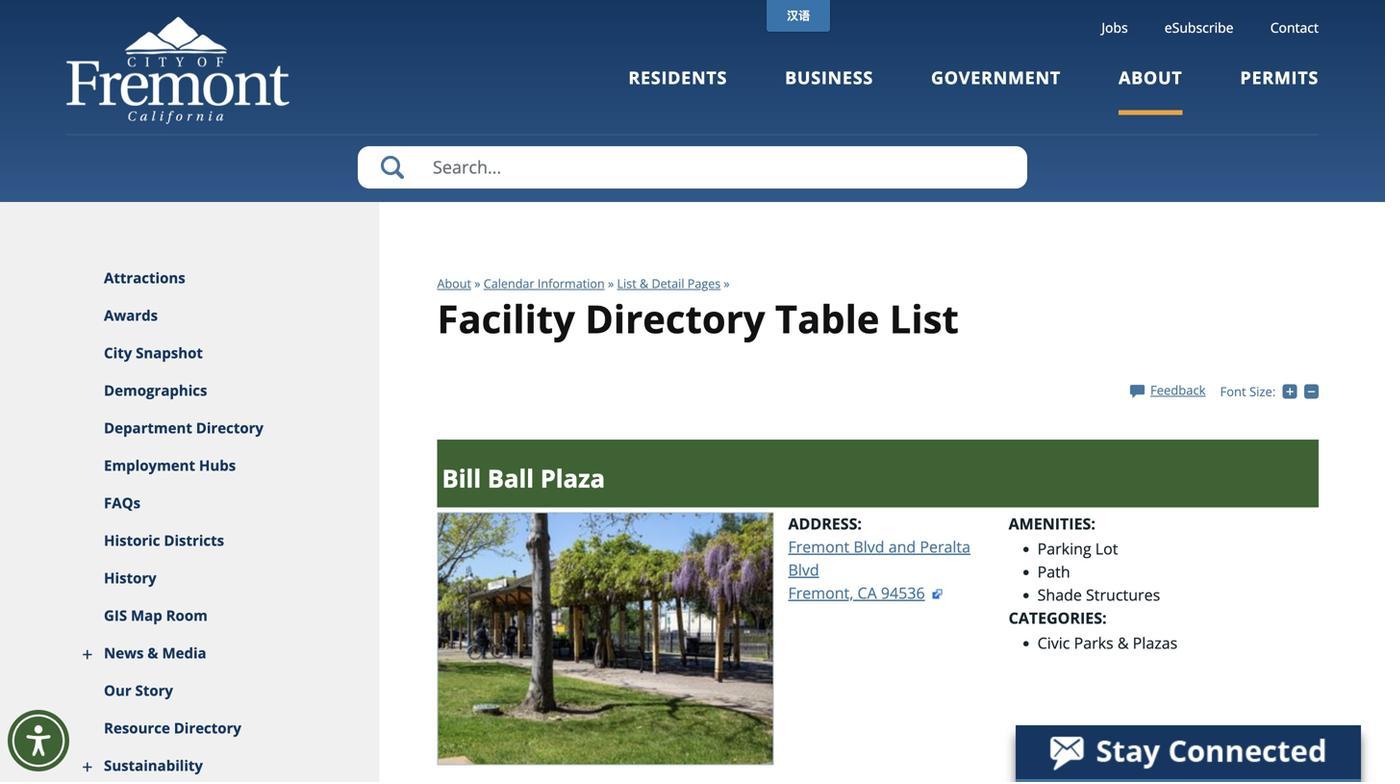 Task type: locate. For each thing, give the bounding box(es) containing it.
1 vertical spatial about
[[437, 275, 472, 292]]

detail
[[652, 275, 685, 292]]

government
[[932, 66, 1061, 89]]

& left detail
[[640, 275, 649, 292]]

»
[[475, 275, 481, 292], [608, 275, 614, 292]]

size:
[[1250, 383, 1276, 400]]

employment
[[104, 456, 195, 475]]

» left "calendar"
[[475, 275, 481, 292]]

font size:
[[1221, 383, 1276, 400]]

0 vertical spatial directory
[[585, 292, 766, 344]]

1 vertical spatial blvd
[[789, 560, 820, 580]]

and
[[889, 537, 916, 557]]

columnusercontrol3 main content
[[380, 202, 1323, 782]]

employment hubs link
[[66, 447, 380, 485]]

+
[[1298, 382, 1305, 400]]

feedback link
[[1131, 381, 1206, 399]]

2 vertical spatial directory
[[174, 718, 241, 738]]

room
[[166, 606, 208, 626]]

0 vertical spatial about link
[[1119, 66, 1183, 115]]

0 horizontal spatial about link
[[437, 275, 472, 292]]

hubs
[[199, 456, 236, 475]]

stay connected image
[[1016, 726, 1360, 779]]

peralta
[[920, 537, 971, 557]]

Search text field
[[358, 146, 1028, 189]]

jobs
[[1102, 18, 1128, 37]]

directory down demographics "link"
[[196, 418, 264, 438]]

our
[[104, 681, 132, 701]]

city
[[104, 343, 132, 363]]

blvd down fremont at the right of page
[[789, 560, 820, 580]]

about link left "calendar"
[[437, 275, 472, 292]]

-
[[1319, 382, 1323, 400]]

about link
[[1119, 66, 1183, 115], [437, 275, 472, 292]]

1 horizontal spatial about
[[1119, 66, 1183, 89]]

districts
[[164, 531, 224, 550]]

plazas
[[1133, 633, 1178, 653]]

0 vertical spatial blvd
[[854, 537, 885, 557]]

directory for resource directory
[[174, 718, 241, 738]]

media
[[162, 643, 207, 663]]

civic
[[1038, 633, 1071, 653]]

about » calendar information » list & detail pages facility directory table list
[[437, 275, 959, 344]]

2 horizontal spatial &
[[1118, 633, 1129, 653]]

residents link
[[629, 66, 728, 115]]

0 horizontal spatial blvd
[[789, 560, 820, 580]]

feedback
[[1151, 381, 1206, 399]]

contact
[[1271, 18, 1319, 37]]

table
[[776, 292, 880, 344]]

news
[[104, 643, 144, 663]]

city snapshot
[[104, 343, 203, 363]]

directory down list & detail pages link
[[585, 292, 766, 344]]

0 horizontal spatial about
[[437, 275, 472, 292]]

news & media
[[104, 643, 207, 663]]

path
[[1038, 562, 1071, 582]]

& right parks
[[1118, 633, 1129, 653]]

structures
[[1086, 585, 1161, 605]]

& right news
[[148, 643, 158, 663]]

plaza
[[541, 461, 605, 495]]

resource directory
[[104, 718, 241, 738]]

calendar
[[484, 275, 535, 292]]

about
[[1119, 66, 1183, 89], [437, 275, 472, 292]]

0 vertical spatial about
[[1119, 66, 1183, 89]]

business
[[785, 66, 874, 89]]

about left "calendar"
[[437, 275, 472, 292]]

1 vertical spatial directory
[[196, 418, 264, 438]]

jobs link
[[1102, 18, 1128, 37]]

residents
[[629, 66, 728, 89]]

historic districts link
[[66, 523, 380, 560]]

directory
[[585, 292, 766, 344], [196, 418, 264, 438], [174, 718, 241, 738]]

list
[[617, 275, 637, 292], [890, 292, 959, 344]]

directory down our story link on the bottom left of the page
[[174, 718, 241, 738]]

our story link
[[66, 673, 380, 710]]

94536
[[881, 583, 925, 603]]

categories:
[[1009, 608, 1107, 628]]

attractions
[[104, 268, 185, 288]]

1 horizontal spatial »
[[608, 275, 614, 292]]

about for about
[[1119, 66, 1183, 89]]

historic
[[104, 531, 160, 550]]

awards link
[[66, 297, 380, 335]]

about inside about » calendar information » list & detail pages facility directory table list
[[437, 275, 472, 292]]

about link down jobs link
[[1119, 66, 1183, 115]]

1 horizontal spatial &
[[640, 275, 649, 292]]

awards
[[104, 306, 158, 325]]

contact link
[[1271, 18, 1319, 37]]

1 vertical spatial about link
[[437, 275, 472, 292]]

» right information
[[608, 275, 614, 292]]

&
[[640, 275, 649, 292], [1118, 633, 1129, 653], [148, 643, 158, 663]]

0 horizontal spatial »
[[475, 275, 481, 292]]

employment hubs
[[104, 456, 236, 475]]

address: fremont blvd and peralta blvd fremont, ca 94536
[[789, 513, 971, 603]]

department directory
[[104, 418, 264, 438]]

esubscribe
[[1165, 18, 1234, 37]]

faqs link
[[66, 485, 380, 523]]

government link
[[932, 66, 1061, 115]]

about down jobs link
[[1119, 66, 1183, 89]]

lot
[[1096, 538, 1119, 559]]

parking
[[1038, 538, 1092, 559]]

1 horizontal spatial list
[[890, 292, 959, 344]]

business link
[[785, 66, 874, 115]]

gis
[[104, 606, 127, 626]]

information
[[538, 275, 605, 292]]

sustainability link
[[66, 748, 380, 782]]

fremont
[[789, 537, 850, 557]]

blvd left and
[[854, 537, 885, 557]]



Task type: vqa. For each thing, say whether or not it's contained in the screenshot.
of in the As the "hardware side" of Silicon Valley, Fremont boasts 900+ advanced manufacturing companies, representing 1 in every 4 jobs.
no



Task type: describe. For each thing, give the bounding box(es) containing it.
faqs
[[104, 493, 141, 513]]

amenities:
[[1009, 513, 1096, 534]]

sustainability
[[104, 756, 203, 776]]

city snapshot link
[[66, 335, 380, 372]]

bill ball plaza
[[442, 461, 605, 495]]

permits
[[1241, 66, 1319, 89]]

2 » from the left
[[608, 275, 614, 292]]

department directory link
[[66, 410, 380, 447]]

1 horizontal spatial blvd
[[854, 537, 885, 557]]

facility
[[437, 292, 575, 344]]

gis map room link
[[66, 598, 380, 635]]

directory for department directory
[[196, 418, 264, 438]]

- link
[[1305, 382, 1323, 400]]

& inside amenities: parking lot path shade structures categories: civic parks & plazas
[[1118, 633, 1129, 653]]

+ link
[[1283, 382, 1305, 400]]

resource directory link
[[66, 710, 380, 748]]

our story
[[104, 681, 173, 701]]

history link
[[66, 560, 380, 598]]

directory inside about » calendar information » list & detail pages facility directory table list
[[585, 292, 766, 344]]

map
[[131, 606, 162, 626]]

ball
[[488, 461, 534, 495]]

calendar information link
[[484, 275, 605, 292]]

address:
[[789, 513, 862, 534]]

department
[[104, 418, 192, 438]]

attractions link
[[66, 260, 380, 297]]

fremont,
[[789, 583, 854, 603]]

snapshot
[[136, 343, 203, 363]]

font
[[1221, 383, 1247, 400]]

1 horizontal spatial about link
[[1119, 66, 1183, 115]]

news & media link
[[66, 635, 380, 673]]

font size: link
[[1221, 383, 1276, 400]]

resource
[[104, 718, 170, 738]]

bill
[[442, 461, 481, 495]]

permits link
[[1241, 66, 1319, 115]]

gis map room
[[104, 606, 208, 626]]

pages
[[688, 275, 721, 292]]

demographics
[[104, 381, 207, 400]]

bill ball plaza image
[[437, 513, 774, 766]]

esubscribe link
[[1165, 18, 1234, 37]]

parks
[[1075, 633, 1114, 653]]

0 horizontal spatial list
[[617, 275, 637, 292]]

history
[[104, 568, 157, 588]]

shade
[[1038, 585, 1082, 605]]

0 horizontal spatial &
[[148, 643, 158, 663]]

1 » from the left
[[475, 275, 481, 292]]

& inside about » calendar information » list & detail pages facility directory table list
[[640, 275, 649, 292]]

story
[[135, 681, 173, 701]]

list & detail pages link
[[617, 275, 721, 292]]

about for about » calendar information » list & detail pages facility directory table list
[[437, 275, 472, 292]]

ca
[[858, 583, 877, 603]]

amenities: parking lot path shade structures categories: civic parks & plazas
[[1009, 513, 1178, 653]]

demographics link
[[66, 372, 380, 410]]

historic districts
[[104, 531, 224, 550]]



